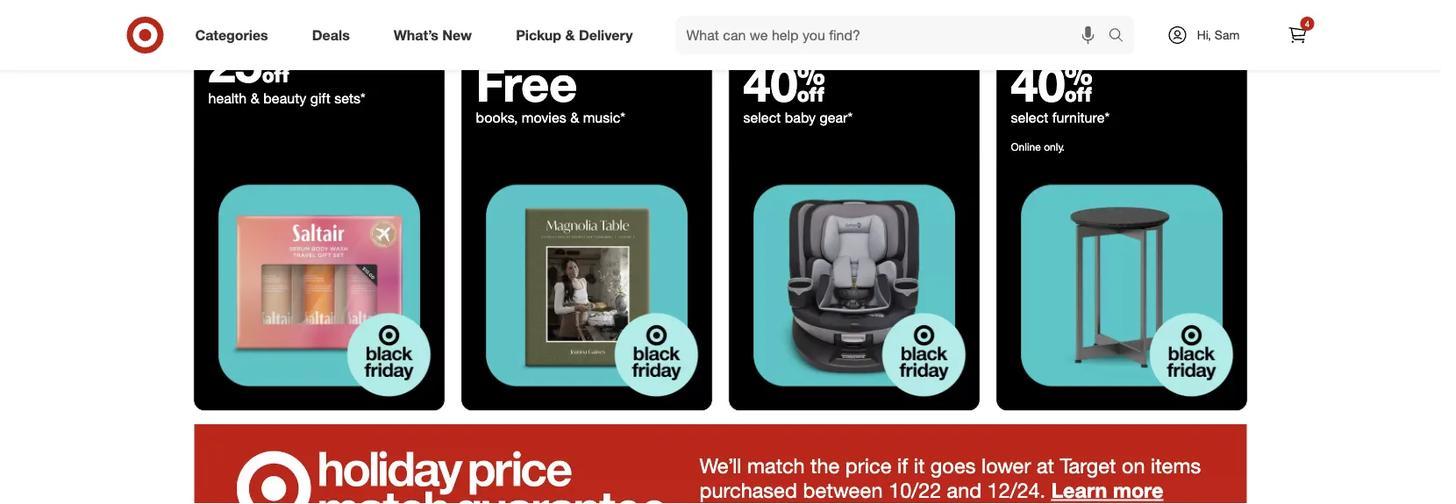 Task type: vqa. For each thing, say whether or not it's contained in the screenshot.
option on the left top
no



Task type: describe. For each thing, give the bounding box(es) containing it.
baby
[[785, 109, 816, 126]]

pickup & delivery link
[[501, 16, 655, 54]]

at
[[1037, 453, 1055, 478]]

40 for baby
[[744, 54, 826, 113]]

what's
[[394, 26, 439, 44]]

deals
[[312, 26, 350, 44]]

40 for furniture*
[[1011, 54, 1093, 113]]

the
[[811, 453, 840, 478]]

price
[[846, 453, 892, 478]]

free
[[476, 54, 578, 113]]

music*
[[583, 109, 626, 126]]

between
[[803, 478, 883, 503]]

up for select baby gear*
[[744, 41, 769, 64]]

25 health & beauty gift sets*
[[208, 34, 366, 107]]

up to for baby
[[744, 41, 791, 64]]

select for select furniture*
[[1011, 109, 1049, 126]]

4 link
[[1279, 16, 1318, 54]]

lower
[[982, 453, 1031, 478]]

2,
[[515, 41, 530, 64]]

furniture*
[[1053, 109, 1110, 126]]

buy 2, get 1
[[476, 41, 579, 64]]

pickup & delivery
[[516, 26, 633, 44]]

& for 25
[[251, 90, 260, 107]]

gift
[[310, 90, 331, 107]]

buy
[[476, 41, 510, 64]]

target
[[1060, 453, 1117, 478]]

goes
[[931, 453, 976, 478]]

hi,
[[1198, 27, 1212, 43]]

up to for furniture*
[[1011, 41, 1059, 64]]

12/24.
[[988, 478, 1046, 503]]

target holiday price match guarantee image
[[194, 425, 1247, 505]]

sets*
[[335, 90, 366, 107]]

we'll
[[700, 453, 742, 478]]

select furniture*
[[1011, 109, 1110, 126]]



Task type: locate. For each thing, give the bounding box(es) containing it.
to up select furniture* in the right of the page
[[1041, 41, 1059, 64]]

match
[[748, 453, 805, 478]]

& inside 25 health & beauty gift sets*
[[251, 90, 260, 107]]

search button
[[1101, 16, 1143, 58]]

2 up to from the left
[[1011, 41, 1059, 64]]

1 horizontal spatial up to
[[1011, 41, 1059, 64]]

online
[[1011, 141, 1042, 154]]

only.
[[1044, 141, 1065, 154]]

learn more
[[1052, 478, 1164, 503]]

1 horizontal spatial to
[[1041, 41, 1059, 64]]

what's new
[[394, 26, 472, 44]]

1 horizontal spatial 40
[[1011, 54, 1093, 113]]

books, movies & music*
[[476, 109, 630, 126]]

target black friday image for health & beauty gift sets*
[[194, 161, 444, 411]]

learn
[[1052, 478, 1108, 503]]

up up select furniture* in the right of the page
[[1011, 41, 1036, 64]]

&
[[566, 26, 575, 44], [251, 90, 260, 107], [571, 109, 579, 126]]

0 horizontal spatial 40
[[744, 54, 826, 113]]

categories
[[195, 26, 268, 44]]

online only.
[[1011, 141, 1065, 154]]

purchased
[[700, 478, 798, 503]]

new
[[443, 26, 472, 44]]

to up select baby gear*
[[774, 41, 791, 64]]

0 horizontal spatial to
[[774, 41, 791, 64]]

pickup
[[516, 26, 562, 44]]

0 horizontal spatial up
[[744, 41, 769, 64]]

up for select furniture*
[[1011, 41, 1036, 64]]

up up select baby gear*
[[744, 41, 769, 64]]

beauty
[[263, 90, 307, 107]]

select for select baby gear*
[[744, 109, 781, 126]]

1 to from the left
[[774, 41, 791, 64]]

1 up to from the left
[[744, 41, 791, 64]]

2 to from the left
[[1041, 41, 1059, 64]]

it
[[914, 453, 925, 478]]

2 vertical spatial &
[[571, 109, 579, 126]]

2 select from the left
[[1011, 109, 1049, 126]]

4 target black friday image from the left
[[997, 161, 1247, 411]]

up to up select furniture* in the right of the page
[[1011, 41, 1059, 64]]

to for baby
[[774, 41, 791, 64]]

on
[[1122, 453, 1146, 478]]

get
[[535, 41, 563, 64]]

& inside pickup & delivery link
[[566, 26, 575, 44]]

0 horizontal spatial up to
[[744, 41, 791, 64]]

to
[[774, 41, 791, 64], [1041, 41, 1059, 64]]

hi, sam
[[1198, 27, 1240, 43]]

select baby gear*
[[744, 109, 853, 126]]

to for furniture*
[[1041, 41, 1059, 64]]

select left baby
[[744, 109, 781, 126]]

3 target black friday image from the left
[[730, 161, 980, 411]]

target black friday image for books, movies & music*
[[462, 161, 712, 411]]

items
[[1151, 453, 1202, 478]]

25
[[208, 34, 290, 94]]

health
[[208, 90, 247, 107]]

books,
[[476, 109, 518, 126]]

1 vertical spatial &
[[251, 90, 260, 107]]

& for books,
[[571, 109, 579, 126]]

and
[[947, 478, 982, 503]]

2 target black friday image from the left
[[462, 161, 712, 411]]

1 select from the left
[[744, 109, 781, 126]]

1 up from the left
[[744, 41, 769, 64]]

2 up from the left
[[1011, 41, 1036, 64]]

2 40 from the left
[[1011, 54, 1093, 113]]

target black friday image for select furniture*
[[997, 161, 1247, 411]]

1 target black friday image from the left
[[194, 161, 444, 411]]

gear*
[[820, 109, 853, 126]]

select
[[744, 109, 781, 126], [1011, 109, 1049, 126]]

1
[[569, 41, 579, 64]]

target black friday image
[[194, 161, 444, 411], [462, 161, 712, 411], [730, 161, 980, 411], [997, 161, 1247, 411]]

40
[[744, 54, 826, 113], [1011, 54, 1093, 113]]

& right health
[[251, 90, 260, 107]]

select up 'online'
[[1011, 109, 1049, 126]]

0 vertical spatial &
[[566, 26, 575, 44]]

1 horizontal spatial up
[[1011, 41, 1036, 64]]

movies
[[522, 109, 567, 126]]

up to up select baby gear*
[[744, 41, 791, 64]]

1 horizontal spatial select
[[1011, 109, 1049, 126]]

we'll match the price if it goes lower at target on items purchased between 10/22 and 12/24.
[[700, 453, 1202, 503]]

10/22
[[889, 478, 942, 503]]

& left music*
[[571, 109, 579, 126]]

deals link
[[297, 16, 372, 54]]

up
[[744, 41, 769, 64], [1011, 41, 1036, 64]]

& right get at the left
[[566, 26, 575, 44]]

categories link
[[180, 16, 290, 54]]

delivery
[[579, 26, 633, 44]]

4
[[1306, 18, 1310, 29]]

0 horizontal spatial select
[[744, 109, 781, 126]]

sam
[[1215, 27, 1240, 43]]

What can we help you find? suggestions appear below search field
[[676, 16, 1113, 54]]

up to
[[744, 41, 791, 64], [1011, 41, 1059, 64]]

if
[[898, 453, 908, 478]]

more
[[1114, 478, 1164, 503]]

what's new link
[[379, 16, 494, 54]]

1 40 from the left
[[744, 54, 826, 113]]

search
[[1101, 28, 1143, 45]]

target black friday image for select baby gear*
[[730, 161, 980, 411]]



